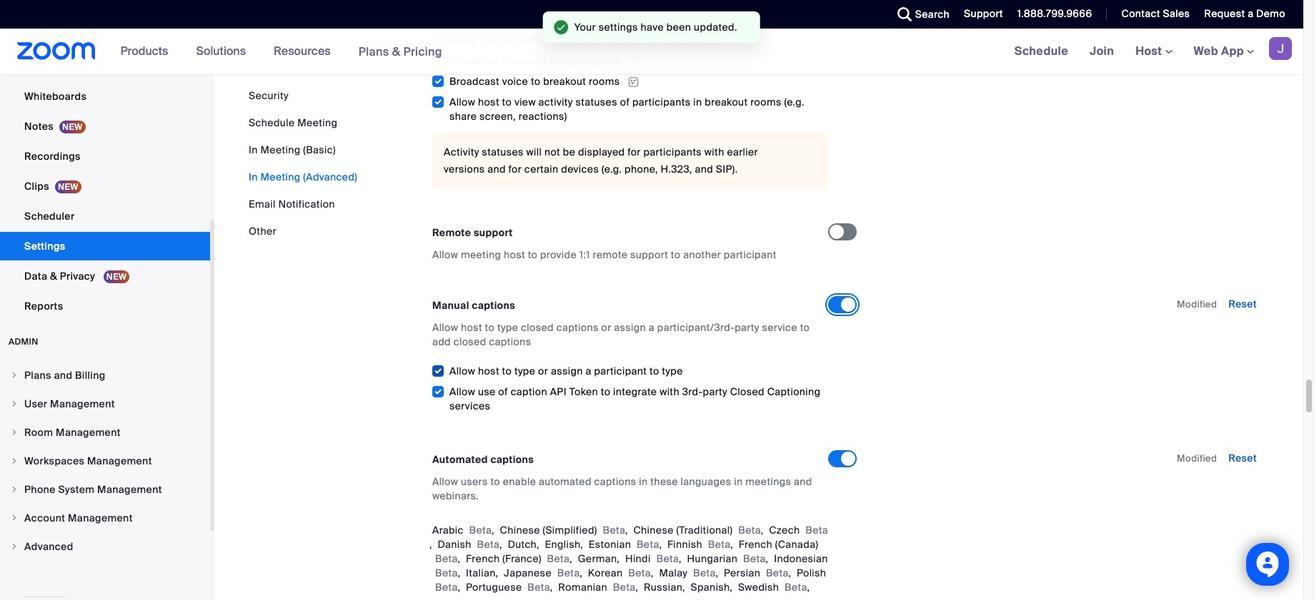Task type: describe. For each thing, give the bounding box(es) containing it.
in for in meeting (basic)
[[249, 144, 258, 157]]

settings
[[24, 240, 65, 253]]

english
[[545, 539, 581, 552]]

to up caption
[[502, 365, 512, 378]]

not
[[544, 146, 560, 159]]

broadcast message to participants
[[449, 54, 620, 67]]

been
[[667, 21, 692, 34]]

a inside allow host to type closed captions or assign a participant/3rd-party service to add closed captions
[[649, 322, 655, 335]]

of inside allow use of caption api token to integrate with 3rd-party closed captioning services
[[498, 386, 508, 399]]

into
[[625, 4, 643, 17]]

request
[[1204, 7, 1245, 20]]

system
[[58, 484, 95, 497]]

search button
[[887, 0, 953, 29]]

indonesian
[[774, 553, 828, 566]]

account
[[24, 512, 65, 525]]

to inside allow users to enable automated captions in these languages in meetings and webinars.
[[491, 476, 500, 489]]

personal
[[24, 60, 67, 73]]

party for 3rd-
[[703, 386, 727, 399]]

plans for plans & pricing
[[358, 44, 389, 59]]

phone system management menu item
[[0, 477, 210, 504]]

assign inside "group"
[[551, 365, 583, 378]]

enable
[[503, 476, 536, 489]]

statuses inside allow host to view activity statuses of participants in breakout rooms (e.g. share screen, reactions)
[[576, 96, 617, 109]]

meeting for (basic)
[[260, 144, 301, 157]]

italian
[[466, 568, 496, 580]]

join link
[[1079, 29, 1125, 74]]

broadcast voice to breakout rooms application
[[432, 71, 828, 92]]

plans and billing menu item
[[0, 362, 210, 389]]

a inside "group"
[[586, 365, 591, 378]]

host for activity
[[478, 96, 499, 109]]

allow for allow meeting host to provide 1:1 remote support to another participant
[[432, 249, 458, 262]]

activity
[[539, 96, 573, 109]]

banner containing products
[[0, 29, 1303, 75]]

in for in meeting (advanced)
[[249, 171, 258, 184]]

with for integrate
[[660, 386, 680, 399]]

room
[[24, 427, 53, 439]]

to left another
[[671, 249, 681, 262]]

right image for account
[[10, 515, 19, 523]]

allow users to enable automated captions in these languages in meetings and webinars.
[[432, 476, 812, 503]]

updated.
[[694, 21, 738, 34]]

services
[[449, 400, 490, 413]]

another
[[683, 249, 721, 262]]

automated
[[539, 476, 592, 489]]

personal devices link
[[0, 52, 210, 81]]

to right the service
[[800, 322, 810, 335]]

(simplified)
[[543, 525, 597, 538]]

sip).
[[716, 163, 738, 176]]

api
[[550, 386, 567, 399]]

assign
[[449, 34, 483, 47]]

plans & pricing
[[358, 44, 442, 59]]

russian
[[644, 582, 683, 595]]

in meeting (advanced)
[[249, 171, 357, 184]]

reset button for allow host to type closed captions or assign a participant/3rd-party service to add closed captions
[[1229, 298, 1257, 311]]

recordings link
[[0, 142, 210, 171]]

to inside application
[[531, 75, 541, 88]]

these
[[650, 476, 678, 489]]

estonian
[[589, 539, 631, 552]]

korean
[[588, 568, 623, 580]]

share
[[449, 110, 477, 123]]

billing
[[75, 369, 105, 382]]

contact
[[1122, 7, 1160, 20]]

(traditional)
[[676, 525, 733, 538]]

& for privacy
[[50, 270, 57, 283]]

reports link
[[0, 292, 210, 321]]

meeting for (advanced)
[[260, 171, 301, 184]]

in inside allow host to view activity statuses of participants in breakout rooms (e.g. share screen, reactions)
[[693, 96, 702, 109]]

schedule for schedule meeting
[[249, 116, 295, 129]]

your
[[575, 21, 596, 34]]

manual
[[432, 300, 469, 312]]

1 vertical spatial support
[[630, 249, 668, 262]]

schedule meeting link
[[249, 116, 338, 129]]

management up account management menu item
[[97, 484, 162, 497]]

to inside allow use of caption api token to integrate with 3rd-party closed captioning services
[[601, 386, 611, 399]]

captions up enable
[[491, 454, 534, 467]]

your settings have been updated.
[[575, 21, 738, 34]]

group containing assign participants to breakout rooms when scheduling
[[432, 29, 828, 190]]

caption
[[511, 386, 547, 399]]

right image for phone
[[10, 486, 19, 495]]

management for account management
[[68, 512, 133, 525]]

personal menu menu
[[0, 0, 210, 322]]

0 vertical spatial a
[[1248, 7, 1254, 20]]

search
[[915, 8, 950, 21]]

to left split
[[485, 4, 495, 17]]

reports
[[24, 300, 63, 313]]

1.888.799.9666
[[1017, 7, 1092, 20]]

to down manual captions
[[485, 322, 495, 335]]

1.888.799.9666 button up schedule link
[[1017, 7, 1092, 20]]

and left 'sip).'
[[695, 163, 713, 176]]

resources
[[274, 44, 331, 59]]

message
[[502, 54, 547, 67]]

statuses inside the activity statuses will not be displayed for participants with earlier versions and for certain devices (e.g. phone, h.323, and sip).
[[482, 146, 524, 159]]

room management menu item
[[0, 419, 210, 447]]

host left provide
[[504, 249, 525, 262]]

account management menu item
[[0, 505, 210, 532]]

host
[[1136, 44, 1165, 59]]

phone
[[24, 484, 56, 497]]

privacy
[[60, 270, 95, 283]]

to up broadcast message to participants
[[546, 34, 556, 47]]

activity statuses will not be displayed for participants with earlier versions and for certain devices (e.g. phone, h.323, and sip).
[[444, 146, 758, 176]]

dutch
[[508, 539, 537, 552]]

& for pricing
[[392, 44, 400, 59]]

join
[[1090, 44, 1114, 59]]

sales
[[1163, 7, 1190, 20]]

allow for allow host to type or assign a participant to type
[[449, 365, 475, 378]]

polish
[[797, 568, 826, 580]]

assign inside allow host to type closed captions or assign a participant/3rd-party service to add closed captions
[[614, 322, 646, 335]]

security link
[[249, 89, 289, 102]]

type for or
[[514, 365, 536, 378]]

(advanced)
[[303, 171, 357, 184]]

(e.g. inside allow host to view activity statuses of participants in breakout rooms (e.g. share screen, reactions)
[[784, 96, 805, 109]]

arabic beta chinese (simplified) beta chinese (traditional) beta czech beta danish beta dutch english estonian beta finnish beta french (canada) beta french (france) beta german hindi beta hungarian beta indonesian beta italian japanese beta korean beta malay beta persian beta polish beta portuguese beta romanian beta russian spanish swedish beta
[[432, 525, 828, 595]]

reset for allow host to type closed captions or assign a participant/3rd-party service to add closed captions
[[1229, 298, 1257, 311]]

right image inside advanced menu item
[[10, 543, 19, 552]]

group containing allow host to type or assign a participant to type
[[432, 361, 828, 417]]

support
[[964, 7, 1003, 20]]

1 vertical spatial meeting
[[461, 249, 501, 262]]

participants up the message
[[485, 34, 544, 47]]

and right versions
[[487, 163, 506, 176]]

allow for allow host to view activity statuses of participants in breakout rooms (e.g. share screen, reactions)
[[449, 96, 475, 109]]

participants up your
[[564, 4, 622, 17]]

allow for allow use of caption api token to integrate with 3rd-party closed captioning services
[[449, 386, 475, 399]]

participant inside "group"
[[594, 365, 647, 378]]

contact sales
[[1122, 7, 1190, 20]]

voice
[[502, 75, 528, 88]]

swedish
[[738, 582, 779, 595]]

web app
[[1194, 44, 1244, 59]]

hindi
[[625, 553, 651, 566]]

be
[[563, 146, 575, 159]]

user
[[24, 398, 47, 411]]

when
[[638, 34, 664, 47]]

recordings
[[24, 150, 81, 163]]

1 vertical spatial for
[[508, 163, 522, 176]]

captioning
[[767, 386, 821, 399]]

1 horizontal spatial closed
[[521, 322, 554, 335]]

phone system management
[[24, 484, 162, 497]]

0 vertical spatial meeting
[[521, 4, 561, 17]]

japanese
[[504, 568, 552, 580]]

data
[[24, 270, 47, 283]]

right image for workspaces
[[10, 457, 19, 466]]

allow for allow host to type closed captions or assign a participant/3rd-party service to add closed captions
[[432, 322, 458, 335]]

security
[[249, 89, 289, 102]]

allow meeting host to provide 1:1 remote support to another participant
[[432, 249, 777, 262]]

remote
[[593, 249, 628, 262]]

and inside menu item
[[54, 369, 72, 382]]

broadcast voice to breakout rooms
[[449, 75, 620, 88]]

notes link
[[0, 112, 210, 141]]

0 vertical spatial for
[[628, 146, 641, 159]]



Task type: vqa. For each thing, say whether or not it's contained in the screenshot.
the top party
yes



Task type: locate. For each thing, give the bounding box(es) containing it.
1 reset button from the top
[[1229, 298, 1257, 311]]

to
[[485, 4, 495, 17], [546, 34, 556, 47], [550, 54, 559, 67], [531, 75, 541, 88], [502, 96, 512, 109], [528, 249, 538, 262], [671, 249, 681, 262], [485, 322, 495, 335], [800, 322, 810, 335], [502, 365, 512, 378], [650, 365, 659, 378], [601, 386, 611, 399], [491, 476, 500, 489]]

with
[[704, 146, 724, 159], [660, 386, 680, 399]]

earlier
[[727, 146, 758, 159]]

1 vertical spatial assign
[[551, 365, 583, 378]]

captions up allow host to type or assign a participant to type on the bottom of page
[[556, 322, 599, 335]]

rooms inside allow host to view activity statuses of participants in breakout rooms (e.g. share screen, reactions)
[[750, 96, 782, 109]]

0 horizontal spatial french
[[466, 553, 500, 566]]

0 horizontal spatial with
[[660, 386, 680, 399]]

other
[[249, 225, 277, 238]]

support right the "remote"
[[474, 227, 513, 240]]

1 horizontal spatial of
[[620, 96, 630, 109]]

right image inside phone system management menu item
[[10, 486, 19, 495]]

or inside "group"
[[538, 365, 548, 378]]

clips link
[[0, 172, 210, 201]]

right image left account
[[10, 515, 19, 523]]

hungarian
[[687, 553, 738, 566]]

account management
[[24, 512, 133, 525]]

& left pricing at the top left of page
[[392, 44, 400, 59]]

user management
[[24, 398, 115, 411]]

1 vertical spatial in
[[249, 171, 258, 184]]

french
[[739, 539, 773, 552], [466, 553, 500, 566]]

in down schedule meeting link at the left top
[[249, 144, 258, 157]]

1 vertical spatial broadcast
[[449, 75, 500, 88]]

right image
[[10, 372, 19, 380], [10, 515, 19, 523]]

a
[[1248, 7, 1254, 20], [649, 322, 655, 335], [586, 365, 591, 378]]

advanced menu item
[[0, 534, 210, 561]]

plans for plans and billing
[[24, 369, 51, 382]]

right image down admin
[[10, 372, 19, 380]]

breakout inside allow host to view activity statuses of participants in breakout rooms (e.g. share screen, reactions)
[[705, 96, 748, 109]]

1.888.799.9666 button up join
[[1007, 0, 1096, 29]]

plans inside product information navigation
[[358, 44, 389, 59]]

chinese up dutch
[[500, 525, 540, 538]]

0 horizontal spatial of
[[498, 386, 508, 399]]

devices
[[70, 60, 109, 73]]

host up screen,
[[478, 96, 499, 109]]

3 right image from the top
[[10, 457, 19, 466]]

assign
[[614, 322, 646, 335], [551, 365, 583, 378]]

type up 3rd-
[[662, 365, 683, 378]]

banner
[[0, 29, 1303, 75]]

to right voice
[[531, 75, 541, 88]]

right image left workspaces
[[10, 457, 19, 466]]

1 horizontal spatial &
[[392, 44, 400, 59]]

right image left advanced
[[10, 543, 19, 552]]

0 vertical spatial with
[[704, 146, 724, 159]]

1 horizontal spatial (e.g.
[[784, 96, 805, 109]]

workspaces management menu item
[[0, 448, 210, 475]]

portuguese
[[466, 582, 522, 595]]

rooms up updated.
[[733, 4, 764, 17]]

host inside allow host to view activity statuses of participants in breakout rooms (e.g. share screen, reactions)
[[478, 96, 499, 109]]

2 right image from the top
[[10, 429, 19, 437]]

meetings navigation
[[1004, 29, 1303, 75]]

participants up h.323,
[[643, 146, 702, 159]]

0 vertical spatial assign
[[614, 322, 646, 335]]

0 vertical spatial (e.g.
[[784, 96, 805, 109]]

for left certain
[[508, 163, 522, 176]]

captions left these
[[594, 476, 636, 489]]

participants inside allow host to view activity statuses of participants in breakout rooms (e.g. share screen, reactions)
[[632, 96, 691, 109]]

host for meeting
[[461, 4, 482, 17]]

reset
[[1229, 298, 1257, 311], [1229, 452, 1257, 465]]

broadcast up share
[[449, 75, 500, 88]]

right image inside plans and billing menu item
[[10, 372, 19, 380]]

5 right image from the top
[[10, 543, 19, 552]]

1 horizontal spatial french
[[739, 539, 773, 552]]

participant/3rd-
[[657, 322, 735, 335]]

meeting up email notification link
[[260, 171, 301, 184]]

management
[[50, 398, 115, 411], [56, 427, 121, 439], [87, 455, 152, 468], [97, 484, 162, 497], [68, 512, 133, 525]]

support link
[[953, 0, 1007, 29], [964, 7, 1003, 20]]

in up "email"
[[249, 171, 258, 184]]

1 vertical spatial a
[[649, 322, 655, 335]]

1 vertical spatial of
[[498, 386, 508, 399]]

0 vertical spatial meeting
[[297, 116, 338, 129]]

allow for allow host to split meeting participants into separate, smaller rooms
[[432, 4, 458, 17]]

room management
[[24, 427, 121, 439]]

host up assign
[[461, 4, 482, 17]]

rooms inside application
[[589, 75, 620, 88]]

0 horizontal spatial or
[[538, 365, 548, 378]]

captions right the manual
[[472, 300, 515, 312]]

1 horizontal spatial statuses
[[576, 96, 617, 109]]

assign up integrate
[[614, 322, 646, 335]]

to left provide
[[528, 249, 538, 262]]

captions down manual captions
[[489, 336, 531, 349]]

0 horizontal spatial plans
[[24, 369, 51, 382]]

party left the service
[[735, 322, 759, 335]]

integrate
[[613, 386, 657, 399]]

schedule meeting
[[249, 116, 338, 129]]

management up workspaces management
[[56, 427, 121, 439]]

2 vertical spatial meeting
[[260, 171, 301, 184]]

and left billing
[[54, 369, 72, 382]]

1 vertical spatial right image
[[10, 515, 19, 523]]

participants down assign participants to breakout rooms when scheduling
[[562, 54, 620, 67]]

automated
[[432, 454, 488, 467]]

french up persian
[[739, 539, 773, 552]]

or up caption
[[538, 365, 548, 378]]

schedule link
[[1004, 29, 1079, 74]]

1 vertical spatial party
[[703, 386, 727, 399]]

0 vertical spatial support
[[474, 227, 513, 240]]

closed right 'add'
[[454, 336, 486, 349]]

profile picture image
[[1269, 37, 1292, 60]]

1 group from the top
[[432, 29, 828, 190]]

0 horizontal spatial support
[[474, 227, 513, 240]]

right image inside account management menu item
[[10, 515, 19, 523]]

1 horizontal spatial in
[[693, 96, 702, 109]]

schedule for schedule
[[1015, 44, 1068, 59]]

right image left user
[[10, 400, 19, 409]]

side navigation navigation
[[0, 0, 214, 601]]

1 horizontal spatial participant
[[724, 249, 777, 262]]

management for room management
[[56, 427, 121, 439]]

2 in from the top
[[249, 171, 258, 184]]

schedule down '1.888.799.9666'
[[1015, 44, 1068, 59]]

allow host to type closed captions or assign a participant/3rd-party service to add closed captions
[[432, 322, 810, 349]]

host for or
[[478, 365, 499, 378]]

reactions)
[[519, 110, 567, 123]]

0 horizontal spatial party
[[703, 386, 727, 399]]

host inside allow host to type closed captions or assign a participant/3rd-party service to add closed captions
[[461, 322, 482, 335]]

group
[[432, 29, 828, 190], [432, 361, 828, 417]]

1 broadcast from the top
[[449, 54, 500, 67]]

1 vertical spatial closed
[[454, 336, 486, 349]]

persian
[[724, 568, 760, 580]]

to right token
[[601, 386, 611, 399]]

1 vertical spatial reset
[[1229, 452, 1257, 465]]

breakout for participants
[[559, 34, 602, 47]]

products button
[[120, 29, 175, 74]]

a up token
[[586, 365, 591, 378]]

0 horizontal spatial meeting
[[461, 249, 501, 262]]

menu bar containing security
[[249, 89, 357, 239]]

0 vertical spatial group
[[432, 29, 828, 190]]

right image for plans
[[10, 372, 19, 380]]

1 horizontal spatial schedule
[[1015, 44, 1068, 59]]

0 vertical spatial or
[[601, 322, 611, 335]]

0 horizontal spatial chinese
[[500, 525, 540, 538]]

1 right image from the top
[[10, 372, 19, 380]]

of inside allow host to view activity statuses of participants in breakout rooms (e.g. share screen, reactions)
[[620, 96, 630, 109]]

host button
[[1136, 44, 1172, 59]]

to up broadcast voice to breakout rooms
[[550, 54, 559, 67]]

2 group from the top
[[432, 361, 828, 417]]

right image
[[10, 400, 19, 409], [10, 429, 19, 437], [10, 457, 19, 466], [10, 486, 19, 495], [10, 543, 19, 552]]

1:1
[[579, 249, 590, 262]]

breakout up earlier
[[705, 96, 748, 109]]

to inside allow host to view activity statuses of participants in breakout rooms (e.g. share screen, reactions)
[[502, 96, 512, 109]]

2 right image from the top
[[10, 515, 19, 523]]

participant right another
[[724, 249, 777, 262]]

host for closed
[[461, 322, 482, 335]]

1 vertical spatial french
[[466, 553, 500, 566]]

1 vertical spatial statuses
[[482, 146, 524, 159]]

in left these
[[639, 476, 648, 489]]

0 vertical spatial plans
[[358, 44, 389, 59]]

breakout down your
[[559, 34, 602, 47]]

2 reset button from the top
[[1229, 452, 1257, 465]]

user management menu item
[[0, 391, 210, 418]]

right image for room
[[10, 429, 19, 437]]

1 vertical spatial participant
[[594, 365, 647, 378]]

allow inside allow host to view activity statuses of participants in breakout rooms (e.g. share screen, reactions)
[[449, 96, 475, 109]]

0 horizontal spatial assign
[[551, 365, 583, 378]]

host down manual captions
[[461, 322, 482, 335]]

and right meetings
[[794, 476, 812, 489]]

broadcast for broadcast message to participants
[[449, 54, 500, 67]]

smaller
[[694, 4, 730, 17]]

participants
[[564, 4, 622, 17], [485, 34, 544, 47], [562, 54, 620, 67], [632, 96, 691, 109], [643, 146, 702, 159]]

remote
[[432, 227, 471, 240]]

0 horizontal spatial closed
[[454, 336, 486, 349]]

1 vertical spatial reset button
[[1229, 452, 1257, 465]]

modified for allow host to type closed captions or assign a participant/3rd-party service to add closed captions
[[1177, 299, 1217, 311]]

2 horizontal spatial in
[[734, 476, 743, 489]]

1 horizontal spatial chinese
[[634, 525, 674, 538]]

1 vertical spatial or
[[538, 365, 548, 378]]

(basic)
[[303, 144, 336, 157]]

broadcast down assign
[[449, 54, 500, 67]]

0 horizontal spatial a
[[586, 365, 591, 378]]

versions
[[444, 163, 485, 176]]

web
[[1194, 44, 1218, 59]]

0 vertical spatial schedule
[[1015, 44, 1068, 59]]

meeting up (basic)
[[297, 116, 338, 129]]

broadcast for broadcast voice to breakout rooms
[[449, 75, 500, 88]]

rooms left the "support version for broadcast voice to breakout rooms" icon
[[589, 75, 620, 88]]

allow for allow users to enable automated captions in these languages in meetings and webinars.
[[432, 476, 458, 489]]

contact sales link
[[1111, 0, 1194, 29], [1122, 7, 1190, 20]]

chinese up hindi at the bottom of the page
[[634, 525, 674, 538]]

party inside allow host to type closed captions or assign a participant/3rd-party service to add closed captions
[[735, 322, 759, 335]]

0 vertical spatial in
[[249, 144, 258, 157]]

breakout up the activity
[[543, 75, 586, 88]]

admin menu menu
[[0, 362, 210, 562]]

2 modified from the top
[[1177, 453, 1217, 465]]

party
[[735, 322, 759, 335], [703, 386, 727, 399]]

in
[[249, 144, 258, 157], [249, 171, 258, 184]]

devices
[[561, 163, 599, 176]]

participants down the "support version for broadcast voice to breakout rooms" icon
[[632, 96, 691, 109]]

0 horizontal spatial &
[[50, 270, 57, 283]]

in down scheduling
[[693, 96, 702, 109]]

products
[[120, 44, 168, 59]]

separate,
[[646, 4, 691, 17]]

split
[[497, 4, 518, 17]]

2 horizontal spatial a
[[1248, 7, 1254, 20]]

management for workspaces management
[[87, 455, 152, 468]]

finnish
[[667, 539, 702, 552]]

breakout inside application
[[543, 75, 586, 88]]

2 reset from the top
[[1229, 452, 1257, 465]]

party for participant/3rd-
[[735, 322, 759, 335]]

right image inside room management menu item
[[10, 429, 19, 437]]

1 vertical spatial plans
[[24, 369, 51, 382]]

& inside 'personal menu' menu
[[50, 270, 57, 283]]

solutions button
[[196, 29, 252, 74]]

4 right image from the top
[[10, 486, 19, 495]]

0 vertical spatial participant
[[724, 249, 777, 262]]

0 horizontal spatial (e.g.
[[602, 163, 622, 176]]

with left 3rd-
[[660, 386, 680, 399]]

1 horizontal spatial or
[[601, 322, 611, 335]]

type up caption
[[514, 365, 536, 378]]

(e.g. inside the activity statuses will not be displayed for participants with earlier versions and for certain devices (e.g. phone, h.323, and sip).
[[602, 163, 622, 176]]

right image left room
[[10, 429, 19, 437]]

0 vertical spatial party
[[735, 322, 759, 335]]

scheduler link
[[0, 202, 210, 231]]

zoom logo image
[[17, 42, 95, 60]]

type down manual captions
[[497, 322, 518, 335]]

settings link
[[0, 232, 210, 261]]

breakout for voice
[[543, 75, 586, 88]]

with inside the activity statuses will not be displayed for participants with earlier versions and for certain devices (e.g. phone, h.323, and sip).
[[704, 146, 724, 159]]

modified for allow users to enable automated captions in these languages in meetings and webinars.
[[1177, 453, 1217, 465]]

reset for allow users to enable automated captions in these languages in meetings and webinars.
[[1229, 452, 1257, 465]]

0 vertical spatial breakout
[[559, 34, 602, 47]]

& right data
[[50, 270, 57, 283]]

1 vertical spatial breakout
[[543, 75, 586, 88]]

party inside allow use of caption api token to integrate with 3rd-party closed captioning services
[[703, 386, 727, 399]]

0 vertical spatial right image
[[10, 372, 19, 380]]

of right use
[[498, 386, 508, 399]]

participants inside the activity statuses will not be displayed for participants with earlier versions and for certain devices (e.g. phone, h.323, and sip).
[[643, 146, 702, 159]]

type for closed
[[497, 322, 518, 335]]

whiteboards link
[[0, 82, 210, 111]]

management down billing
[[50, 398, 115, 411]]

1 vertical spatial modified
[[1177, 453, 1217, 465]]

french up italian
[[466, 553, 500, 566]]

right image inside the workspaces management menu item
[[10, 457, 19, 466]]

for
[[628, 146, 641, 159], [508, 163, 522, 176]]

reset button
[[1229, 298, 1257, 311], [1229, 452, 1257, 465]]

0 vertical spatial closed
[[521, 322, 554, 335]]

data & privacy
[[24, 270, 98, 283]]

2 chinese from the left
[[634, 525, 674, 538]]

& inside product information navigation
[[392, 44, 400, 59]]

or up allow host to type or assign a participant to type on the bottom of page
[[601, 322, 611, 335]]

for up phone,
[[628, 146, 641, 159]]

1 in from the top
[[249, 144, 258, 157]]

support version for broadcast voice to breakout rooms image
[[624, 76, 644, 89]]

screen,
[[480, 110, 516, 123]]

1 horizontal spatial plans
[[358, 44, 389, 59]]

meeting down remote support
[[461, 249, 501, 262]]

0 vertical spatial reset
[[1229, 298, 1257, 311]]

product information navigation
[[110, 29, 453, 75]]

broadcast inside application
[[449, 75, 500, 88]]

0 vertical spatial modified
[[1177, 299, 1217, 311]]

allow inside allow use of caption api token to integrate with 3rd-party closed captioning services
[[449, 386, 475, 399]]

0 vertical spatial reset button
[[1229, 298, 1257, 311]]

1 horizontal spatial assign
[[614, 322, 646, 335]]

malay
[[659, 568, 688, 580]]

schedule down security link
[[249, 116, 295, 129]]

0 vertical spatial broadcast
[[449, 54, 500, 67]]

right image for user
[[10, 400, 19, 409]]

app
[[1221, 44, 1244, 59]]

request a demo
[[1204, 7, 1286, 20]]

host up use
[[478, 365, 499, 378]]

assign up 'api'
[[551, 365, 583, 378]]

with for participants
[[704, 146, 724, 159]]

2 vertical spatial a
[[586, 365, 591, 378]]

support right remote
[[630, 249, 668, 262]]

closed up allow host to type or assign a participant to type on the bottom of page
[[521, 322, 554, 335]]

0 vertical spatial statuses
[[576, 96, 617, 109]]

1.888.799.9666 button
[[1007, 0, 1096, 29], [1017, 7, 1092, 20]]

reset button for allow users to enable automated captions in these languages in meetings and webinars.
[[1229, 452, 1257, 465]]

view
[[514, 96, 536, 109]]

menu bar
[[249, 89, 357, 239]]

statuses left will at the top of the page
[[482, 146, 524, 159]]

1 modified from the top
[[1177, 299, 1217, 311]]

1 vertical spatial (e.g.
[[602, 163, 622, 176]]

management for user management
[[50, 398, 115, 411]]

1 horizontal spatial meeting
[[521, 4, 561, 17]]

right image inside user management menu item
[[10, 400, 19, 409]]

to up integrate
[[650, 365, 659, 378]]

data & privacy link
[[0, 262, 210, 291]]

czech
[[769, 525, 800, 538]]

statuses
[[576, 96, 617, 109], [482, 146, 524, 159]]

german
[[578, 553, 617, 566]]

of
[[620, 96, 630, 109], [498, 386, 508, 399]]

plans inside menu item
[[24, 369, 51, 382]]

allow host to view activity statuses of participants in breakout rooms (e.g. share screen, reactions)
[[449, 96, 805, 123]]

participant up integrate
[[594, 365, 647, 378]]

in left meetings
[[734, 476, 743, 489]]

token
[[569, 386, 598, 399]]

allow host to type or assign a participant to type
[[449, 365, 683, 378]]

rooms down settings
[[604, 34, 635, 47]]

(canada)
[[775, 539, 818, 552]]

breakout
[[559, 34, 602, 47], [543, 75, 586, 88], [705, 96, 748, 109]]

rooms up earlier
[[750, 96, 782, 109]]

email
[[249, 198, 276, 211]]

3rd-
[[682, 386, 703, 399]]

to right users
[[491, 476, 500, 489]]

and inside allow users to enable automated captions in these languages in meetings and webinars.
[[794, 476, 812, 489]]

1 horizontal spatial party
[[735, 322, 759, 335]]

notification
[[278, 198, 335, 211]]

1 vertical spatial schedule
[[249, 116, 295, 129]]

allow inside allow host to type closed captions or assign a participant/3rd-party service to add closed captions
[[432, 322, 458, 335]]

0 horizontal spatial participant
[[594, 365, 647, 378]]

1 horizontal spatial support
[[630, 249, 668, 262]]

2 broadcast from the top
[[449, 75, 500, 88]]

to up screen,
[[502, 96, 512, 109]]

1 reset from the top
[[1229, 298, 1257, 311]]

1 horizontal spatial with
[[704, 146, 724, 159]]

plans up user
[[24, 369, 51, 382]]

management down room management menu item
[[87, 455, 152, 468]]

meeting up success icon
[[521, 4, 561, 17]]

advanced
[[24, 541, 73, 554]]

type inside allow host to type closed captions or assign a participant/3rd-party service to add closed captions
[[497, 322, 518, 335]]

1 horizontal spatial for
[[628, 146, 641, 159]]

1 vertical spatial group
[[432, 361, 828, 417]]

with inside allow use of caption api token to integrate with 3rd-party closed captioning services
[[660, 386, 680, 399]]

captions inside allow users to enable automated captions in these languages in meetings and webinars.
[[594, 476, 636, 489]]

schedule inside meetings navigation
[[1015, 44, 1068, 59]]

1 vertical spatial &
[[50, 270, 57, 283]]

or inside allow host to type closed captions or assign a participant/3rd-party service to add closed captions
[[601, 322, 611, 335]]

0 vertical spatial of
[[620, 96, 630, 109]]

0 horizontal spatial in
[[639, 476, 648, 489]]

activity
[[444, 146, 479, 159]]

email notification
[[249, 198, 335, 211]]

success image
[[554, 20, 569, 34]]

1 vertical spatial with
[[660, 386, 680, 399]]

0 horizontal spatial statuses
[[482, 146, 524, 159]]

whiteboards
[[24, 90, 87, 103]]

a left "demo"
[[1248, 7, 1254, 20]]

with up 'sip).'
[[704, 146, 724, 159]]

right image left phone
[[10, 486, 19, 495]]

1 vertical spatial meeting
[[260, 144, 301, 157]]

0 horizontal spatial for
[[508, 163, 522, 176]]

party left closed
[[703, 386, 727, 399]]

remote support
[[432, 227, 513, 240]]

1 chinese from the left
[[500, 525, 540, 538]]

meeting down schedule meeting
[[260, 144, 301, 157]]

allow inside allow users to enable automated captions in these languages in meetings and webinars.
[[432, 476, 458, 489]]

management up advanced menu item
[[68, 512, 133, 525]]

a left participant/3rd-
[[649, 322, 655, 335]]

1 right image from the top
[[10, 400, 19, 409]]

2 vertical spatial breakout
[[705, 96, 748, 109]]

plans left pricing at the top left of page
[[358, 44, 389, 59]]

0 horizontal spatial schedule
[[249, 116, 295, 129]]

displayed
[[578, 146, 625, 159]]

statuses down broadcast voice to breakout rooms application
[[576, 96, 617, 109]]

1 horizontal spatial a
[[649, 322, 655, 335]]

0 vertical spatial &
[[392, 44, 400, 59]]

of down the "support version for broadcast voice to breakout rooms" icon
[[620, 96, 630, 109]]

0 vertical spatial french
[[739, 539, 773, 552]]



